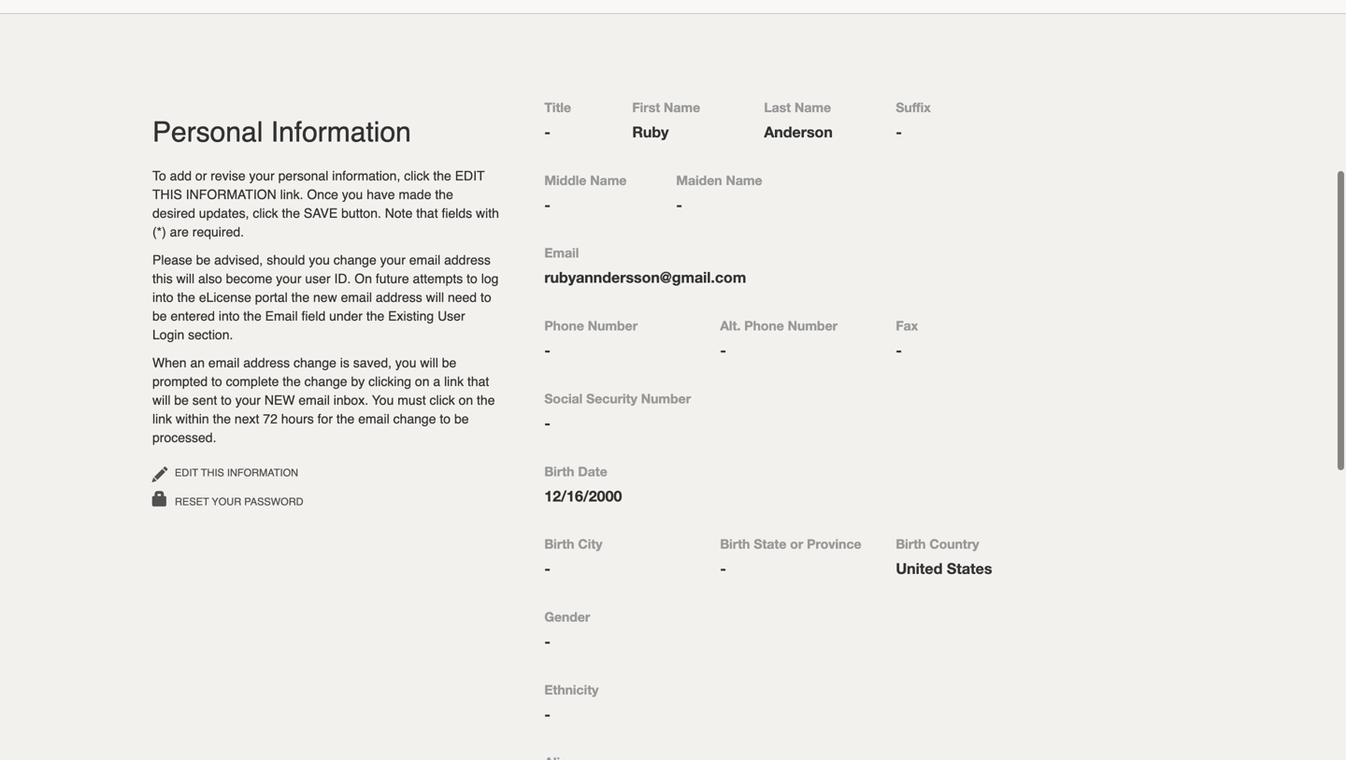 Task type: locate. For each thing, give the bounding box(es) containing it.
on
[[355, 271, 372, 286]]

change inside 'please be advised, should you change your email address this will also become your user id. on future attempts to log into the elicense portal the new email address will need to be entered into the email field under the existing user login section.'
[[334, 253, 377, 267]]

click
[[404, 168, 430, 183], [253, 206, 278, 221], [430, 393, 455, 408]]

name right first
[[664, 100, 701, 115]]

number for social security number - birth date 12/16/2000
[[641, 391, 691, 406]]

click down a
[[430, 393, 455, 408]]

phone inside alt. phone number -
[[745, 318, 784, 333]]

- inside birth city -
[[545, 560, 551, 578]]

birth for or
[[720, 536, 750, 552]]

your up future
[[380, 253, 406, 267]]

birth inside birth city -
[[545, 536, 575, 552]]

login
[[152, 327, 184, 342]]

middle name -
[[545, 172, 627, 214]]

or for your
[[195, 168, 207, 183]]

social
[[545, 391, 583, 406]]

2 horizontal spatial number
[[788, 318, 838, 333]]

name up anderson
[[795, 100, 832, 115]]

birth left state
[[720, 536, 750, 552]]

you up user
[[309, 253, 330, 267]]

1 vertical spatial on
[[459, 393, 473, 408]]

1 horizontal spatial or
[[791, 536, 804, 552]]

processed.
[[152, 430, 216, 445]]

your up next
[[235, 393, 261, 408]]

reset your password link
[[152, 491, 304, 510]]

0 vertical spatial or
[[195, 168, 207, 183]]

(*)
[[152, 224, 166, 239]]

the left next
[[213, 412, 231, 426]]

you up button. in the left of the page
[[342, 187, 363, 202]]

link up the processed.
[[152, 412, 172, 426]]

0 horizontal spatial or
[[195, 168, 207, 183]]

- inside middle name -
[[545, 196, 551, 214]]

0 vertical spatial email
[[545, 245, 579, 261]]

- inside the birth state or province -
[[720, 560, 727, 578]]

1 vertical spatial into
[[219, 309, 240, 324]]

name inside first name ruby
[[664, 100, 701, 115]]

1 vertical spatial information
[[227, 467, 298, 479]]

- inside title -
[[545, 123, 551, 141]]

number right alt.
[[788, 318, 838, 333]]

birth inside birth country united states
[[896, 536, 926, 552]]

2 horizontal spatial address
[[444, 253, 491, 267]]

last
[[764, 100, 791, 115]]

on
[[415, 374, 430, 389], [459, 393, 473, 408]]

birth inside the birth state or province -
[[720, 536, 750, 552]]

0 vertical spatial you
[[342, 187, 363, 202]]

1 vertical spatial address
[[376, 290, 422, 305]]

birth up united
[[896, 536, 926, 552]]

or right state
[[791, 536, 804, 552]]

email down the on
[[341, 290, 372, 305]]

1 horizontal spatial number
[[641, 391, 691, 406]]

address up log at the top left of the page
[[444, 253, 491, 267]]

1 vertical spatial email
[[265, 309, 298, 324]]

to down a
[[440, 412, 451, 426]]

to down log at the top left of the page
[[481, 290, 492, 305]]

middle
[[545, 172, 587, 188]]

for
[[318, 412, 333, 426]]

the down portal
[[243, 309, 262, 324]]

that
[[416, 206, 438, 221], [468, 374, 489, 389]]

change up the on
[[334, 253, 377, 267]]

name right middle on the top left of the page
[[590, 172, 627, 188]]

suffix
[[896, 100, 931, 115]]

email
[[545, 245, 579, 261], [265, 309, 298, 324]]

new
[[313, 290, 337, 305]]

is
[[340, 355, 350, 370]]

email down portal
[[265, 309, 298, 324]]

1 phone from the left
[[545, 318, 584, 333]]

2 horizontal spatial you
[[396, 355, 417, 370]]

security
[[587, 391, 638, 406]]

address inside when an email address change is saved, you will be prompted to complete the change by clicking on a link that will be sent to your new email inbox. you must click on the link within the next 72 hours for the email change to be processed.
[[243, 355, 290, 370]]

1 horizontal spatial that
[[468, 374, 489, 389]]

0 horizontal spatial link
[[152, 412, 172, 426]]

anderson
[[764, 123, 833, 141]]

0 horizontal spatial phone
[[545, 318, 584, 333]]

email right an
[[208, 355, 240, 370]]

number inside social security number - birth date 12/16/2000
[[641, 391, 691, 406]]

or inside to add or revise your personal information, click the edit this information link. once you have made the desired updates, click the save button. note that fields with (*) are required.
[[195, 168, 207, 183]]

become
[[226, 271, 273, 286]]

the right under
[[366, 309, 385, 324]]

that right a
[[468, 374, 489, 389]]

0 vertical spatial that
[[416, 206, 438, 221]]

birth for united
[[896, 536, 926, 552]]

to left log at the top left of the page
[[467, 271, 478, 286]]

into
[[152, 290, 174, 305], [219, 309, 240, 324]]

link
[[444, 374, 464, 389], [152, 412, 172, 426]]

name
[[664, 100, 701, 115], [795, 100, 832, 115], [590, 172, 627, 188], [726, 172, 763, 188]]

number inside alt. phone number -
[[788, 318, 838, 333]]

lock image
[[152, 492, 172, 507]]

change left is
[[294, 355, 337, 370]]

number right security
[[641, 391, 691, 406]]

when an email address change is saved, you will be prompted to complete the change by clicking on a link that will be sent to your new email inbox. you must click on the link within the next 72 hours for the email change to be processed.
[[152, 355, 495, 445]]

or right the 'add'
[[195, 168, 207, 183]]

personal
[[278, 168, 329, 183]]

0 vertical spatial into
[[152, 290, 174, 305]]

address up complete
[[243, 355, 290, 370]]

0 horizontal spatial into
[[152, 290, 174, 305]]

address down future
[[376, 290, 422, 305]]

your right the revise
[[249, 168, 275, 183]]

information up password
[[227, 467, 298, 479]]

edit
[[175, 467, 198, 479]]

birth
[[545, 464, 575, 479], [545, 536, 575, 552], [720, 536, 750, 552], [896, 536, 926, 552]]

states
[[947, 560, 993, 578]]

note
[[385, 206, 413, 221]]

the up entered
[[177, 290, 195, 305]]

- inside fax -
[[896, 341, 902, 359]]

the up fields
[[435, 187, 453, 202]]

1 horizontal spatial phone
[[745, 318, 784, 333]]

link.
[[280, 187, 304, 202]]

birth left the city
[[545, 536, 575, 552]]

0 horizontal spatial number
[[588, 318, 638, 333]]

birth left date
[[545, 464, 575, 479]]

be
[[196, 253, 211, 267], [152, 309, 167, 324], [442, 355, 457, 370], [174, 393, 189, 408], [454, 412, 469, 426]]

email down middle name -
[[545, 245, 579, 261]]

email rubyanndersson@gmail.com
[[545, 245, 747, 286]]

the down inbox.
[[337, 412, 355, 426]]

0 vertical spatial click
[[404, 168, 430, 183]]

or inside the birth state or province -
[[791, 536, 804, 552]]

1 vertical spatial that
[[468, 374, 489, 389]]

prompted
[[152, 374, 208, 389]]

on right must
[[459, 393, 473, 408]]

0 vertical spatial information
[[271, 116, 411, 148]]

the left edit
[[433, 168, 452, 183]]

number
[[588, 318, 638, 333], [788, 318, 838, 333], [641, 391, 691, 406]]

by
[[351, 374, 365, 389]]

click up made
[[404, 168, 430, 183]]

1 horizontal spatial link
[[444, 374, 464, 389]]

0 horizontal spatial address
[[243, 355, 290, 370]]

0 horizontal spatial you
[[309, 253, 330, 267]]

name inside maiden name -
[[726, 172, 763, 188]]

existing
[[388, 309, 434, 324]]

name right maiden
[[726, 172, 763, 188]]

you
[[342, 187, 363, 202], [309, 253, 330, 267], [396, 355, 417, 370]]

click down the information
[[253, 206, 278, 221]]

1 horizontal spatial you
[[342, 187, 363, 202]]

information up information,
[[271, 116, 411, 148]]

link right a
[[444, 374, 464, 389]]

you up clicking
[[396, 355, 417, 370]]

2 vertical spatial click
[[430, 393, 455, 408]]

or for -
[[791, 536, 804, 552]]

1 horizontal spatial email
[[545, 245, 579, 261]]

1 vertical spatial you
[[309, 253, 330, 267]]

number down rubyanndersson@gmail.com
[[588, 318, 638, 333]]

on left a
[[415, 374, 430, 389]]

address
[[444, 253, 491, 267], [376, 290, 422, 305], [243, 355, 290, 370]]

a
[[433, 374, 441, 389]]

click inside when an email address change is saved, you will be prompted to complete the change by clicking on a link that will be sent to your new email inbox. you must click on the link within the next 72 hours for the email change to be processed.
[[430, 393, 455, 408]]

entered
[[171, 309, 215, 324]]

please
[[152, 253, 192, 267]]

phone right alt.
[[745, 318, 784, 333]]

new
[[265, 393, 295, 408]]

into down elicense
[[219, 309, 240, 324]]

elicense
[[199, 290, 251, 305]]

will
[[176, 271, 195, 286], [426, 290, 444, 305], [420, 355, 438, 370], [152, 393, 171, 408]]

email inside the email rubyanndersson@gmail.com
[[545, 245, 579, 261]]

alt.
[[720, 318, 741, 333]]

to
[[152, 168, 166, 183]]

or
[[195, 168, 207, 183], [791, 536, 804, 552]]

0 horizontal spatial that
[[416, 206, 438, 221]]

change
[[334, 253, 377, 267], [294, 355, 337, 370], [305, 374, 348, 389], [393, 412, 436, 426]]

first name ruby
[[633, 100, 701, 141]]

pencil image
[[152, 467, 172, 482]]

fax -
[[896, 318, 919, 359]]

phone up social
[[545, 318, 584, 333]]

province
[[807, 536, 862, 552]]

name inside middle name -
[[590, 172, 627, 188]]

2 vertical spatial you
[[396, 355, 417, 370]]

under
[[329, 309, 363, 324]]

to right sent
[[221, 393, 232, 408]]

name inside last name anderson
[[795, 100, 832, 115]]

into down this
[[152, 290, 174, 305]]

made
[[399, 187, 432, 202]]

need
[[448, 290, 477, 305]]

1 vertical spatial or
[[791, 536, 804, 552]]

your inside to add or revise your personal information, click the edit this information link. once you have made the desired updates, click the save button. note that fields with (*) are required.
[[249, 168, 275, 183]]

you inside when an email address change is saved, you will be prompted to complete the change by clicking on a link that will be sent to your new email inbox. you must click on the link within the next 72 hours for the email change to be processed.
[[396, 355, 417, 370]]

title
[[545, 100, 571, 115]]

2 phone from the left
[[745, 318, 784, 333]]

birth city -
[[545, 536, 603, 578]]

2 vertical spatial address
[[243, 355, 290, 370]]

0 horizontal spatial email
[[265, 309, 298, 324]]

0 horizontal spatial on
[[415, 374, 430, 389]]

that down made
[[416, 206, 438, 221]]



Task type: describe. For each thing, give the bounding box(es) containing it.
save
[[304, 206, 338, 221]]

- inside suffix -
[[896, 123, 902, 141]]

have
[[367, 187, 395, 202]]

user
[[438, 309, 465, 324]]

0 vertical spatial on
[[415, 374, 430, 389]]

name for first name ruby
[[664, 100, 701, 115]]

72
[[263, 412, 278, 426]]

this
[[152, 187, 182, 202]]

will down attempts
[[426, 290, 444, 305]]

field
[[302, 309, 326, 324]]

the up new
[[283, 374, 301, 389]]

advised,
[[214, 253, 263, 267]]

change down is
[[305, 374, 348, 389]]

complete
[[226, 374, 279, 389]]

information,
[[332, 168, 401, 183]]

this
[[201, 467, 224, 479]]

last name anderson
[[764, 100, 833, 141]]

country
[[930, 536, 980, 552]]

1 horizontal spatial into
[[219, 309, 240, 324]]

this
[[152, 271, 173, 286]]

united
[[896, 560, 943, 578]]

title -
[[545, 100, 571, 141]]

with
[[476, 206, 499, 221]]

required.
[[192, 224, 244, 239]]

fields
[[442, 206, 472, 221]]

an
[[190, 355, 205, 370]]

name for maiden name -
[[726, 172, 763, 188]]

add
[[170, 168, 192, 183]]

section.
[[188, 327, 233, 342]]

state
[[754, 536, 787, 552]]

your down should
[[276, 271, 302, 286]]

number inside phone number -
[[588, 318, 638, 333]]

when
[[152, 355, 187, 370]]

birth state or province -
[[720, 536, 862, 578]]

your
[[212, 496, 241, 508]]

0 vertical spatial address
[[444, 253, 491, 267]]

gender - ethnicity -
[[545, 609, 599, 723]]

updates,
[[199, 206, 249, 221]]

1 horizontal spatial address
[[376, 290, 422, 305]]

rubyanndersson@gmail.com
[[545, 269, 747, 286]]

ethnicity
[[545, 682, 599, 698]]

birth country united states
[[896, 536, 993, 578]]

the up field
[[291, 290, 310, 305]]

attempts
[[413, 271, 463, 286]]

date
[[578, 464, 608, 479]]

email up attempts
[[409, 253, 441, 267]]

gender
[[545, 609, 590, 625]]

sent
[[192, 393, 217, 408]]

first
[[633, 100, 660, 115]]

please be advised, should you change your email address this will also become your user id. on future attempts to log into the elicense portal the new email address will need to be entered into the email field under the existing user login section.
[[152, 253, 499, 342]]

reset
[[175, 496, 209, 508]]

name for last name anderson
[[795, 100, 832, 115]]

user
[[305, 271, 331, 286]]

social security number - birth date 12/16/2000
[[545, 391, 691, 505]]

that inside when an email address change is saved, you will be prompted to complete the change by clicking on a link that will be sent to your new email inbox. you must click on the link within the next 72 hours for the email change to be processed.
[[468, 374, 489, 389]]

revise
[[211, 168, 246, 183]]

personal information
[[152, 116, 411, 148]]

phone number -
[[545, 318, 638, 359]]

phone inside phone number -
[[545, 318, 584, 333]]

clicking
[[369, 374, 412, 389]]

- inside alt. phone number -
[[720, 341, 727, 359]]

future
[[376, 271, 409, 286]]

information
[[186, 187, 277, 202]]

once
[[307, 187, 338, 202]]

will down please
[[176, 271, 195, 286]]

fax
[[896, 318, 919, 333]]

to add or revise your personal information, click the edit this information link. once you have made the desired updates, click the save button. note that fields with (*) are required.
[[152, 168, 499, 239]]

the right must
[[477, 393, 495, 408]]

reset your password
[[172, 496, 304, 508]]

email inside 'please be advised, should you change your email address this will also become your user id. on future attempts to log into the elicense portal the new email address will need to be entered into the email field under the existing user login section.'
[[265, 309, 298, 324]]

saved,
[[353, 355, 392, 370]]

birth inside social security number - birth date 12/16/2000
[[545, 464, 575, 479]]

1 horizontal spatial on
[[459, 393, 473, 408]]

email down you
[[358, 412, 390, 426]]

portal
[[255, 290, 288, 305]]

should
[[267, 253, 305, 267]]

id.
[[334, 271, 351, 286]]

name for middle name -
[[590, 172, 627, 188]]

- inside maiden name -
[[676, 196, 683, 214]]

desired
[[152, 206, 195, 221]]

also
[[198, 271, 222, 286]]

maiden name -
[[676, 172, 763, 214]]

personal
[[152, 116, 263, 148]]

next
[[235, 412, 259, 426]]

- inside phone number -
[[545, 341, 551, 359]]

inbox.
[[334, 393, 369, 408]]

edit
[[455, 168, 485, 183]]

you inside to add or revise your personal information, click the edit this information link. once you have made the desired updates, click the save button. note that fields with (*) are required.
[[342, 187, 363, 202]]

button.
[[341, 206, 381, 221]]

that inside to add or revise your personal information, click the edit this information link. once you have made the desired updates, click the save button. note that fields with (*) are required.
[[416, 206, 438, 221]]

0 vertical spatial link
[[444, 374, 464, 389]]

your inside when an email address change is saved, you will be prompted to complete the change by clicking on a link that will be sent to your new email inbox. you must click on the link within the next 72 hours for the email change to be processed.
[[235, 393, 261, 408]]

will down prompted
[[152, 393, 171, 408]]

will up a
[[420, 355, 438, 370]]

are
[[170, 224, 189, 239]]

must
[[398, 393, 426, 408]]

within
[[176, 412, 209, 426]]

suffix -
[[896, 100, 931, 141]]

to up sent
[[211, 374, 222, 389]]

edit this information link
[[152, 466, 298, 482]]

1 vertical spatial link
[[152, 412, 172, 426]]

hours
[[281, 412, 314, 426]]

- inside social security number - birth date 12/16/2000
[[545, 414, 551, 432]]

edit this information
[[172, 467, 298, 479]]

the down link.
[[282, 206, 300, 221]]

ruby
[[633, 123, 669, 141]]

12/16/2000
[[545, 487, 622, 505]]

email up for
[[299, 393, 330, 408]]

you
[[372, 393, 394, 408]]

you inside 'please be advised, should you change your email address this will also become your user id. on future attempts to log into the elicense portal the new email address will need to be entered into the email field under the existing user login section.'
[[309, 253, 330, 267]]

log
[[481, 271, 499, 286]]

change down must
[[393, 412, 436, 426]]

1 vertical spatial click
[[253, 206, 278, 221]]

password
[[244, 496, 304, 508]]

number for alt. phone number -
[[788, 318, 838, 333]]

birth for -
[[545, 536, 575, 552]]



Task type: vqa. For each thing, say whether or not it's contained in the screenshot.


